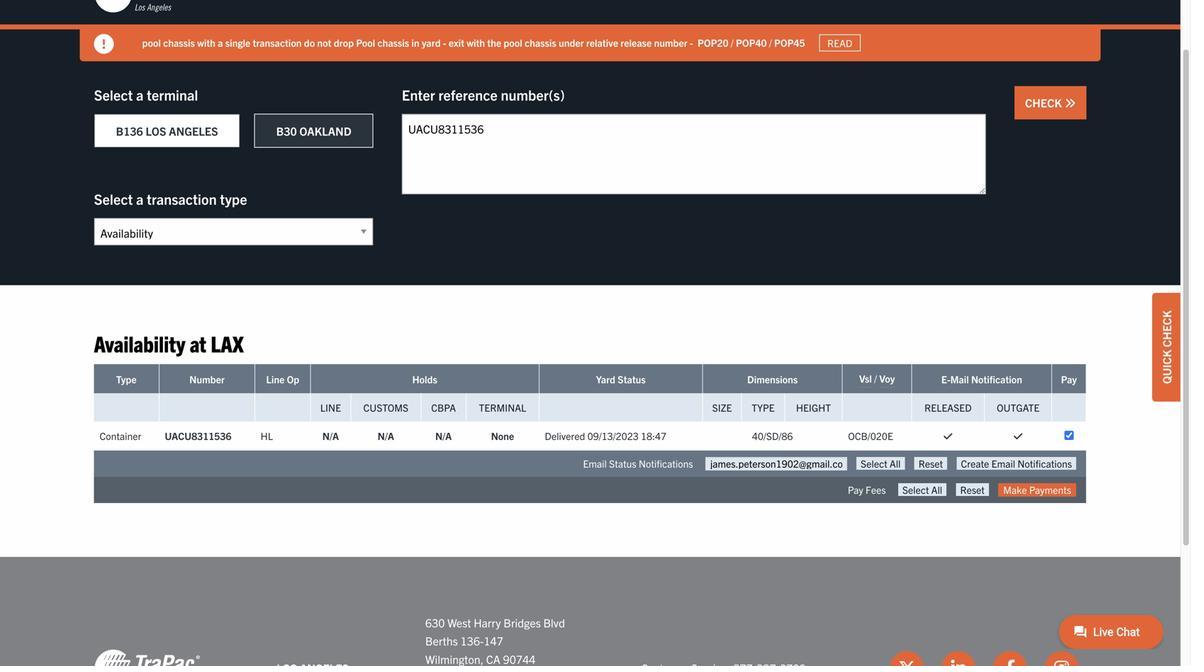 Task type: describe. For each thing, give the bounding box(es) containing it.
reference
[[439, 86, 498, 104]]

1 horizontal spatial type
[[752, 401, 775, 414]]

not
[[317, 36, 332, 49]]

angeles
[[169, 124, 218, 138]]

drop
[[334, 36, 354, 49]]

quick check
[[1160, 311, 1174, 384]]

email
[[583, 457, 607, 470]]

uacu8311536
[[165, 430, 232, 443]]

availability
[[94, 329, 185, 357]]

do
[[304, 36, 315, 49]]

terminal
[[479, 401, 526, 414]]

pop45
[[775, 36, 805, 49]]

ocb/020e
[[848, 430, 894, 443]]

delivered 09/13/2023 18:47
[[545, 430, 667, 443]]

bridges
[[504, 616, 541, 630]]

e-mail notification
[[942, 373, 1023, 386]]

b30 oakland
[[276, 124, 352, 138]]

make
[[1004, 484, 1027, 496]]

e-
[[942, 373, 951, 386]]

pop20
[[698, 36, 729, 49]]

40/sd/86
[[752, 430, 793, 443]]

pool
[[356, 36, 375, 49]]

size
[[713, 401, 732, 414]]

lax
[[211, 329, 244, 357]]

footer containing 630 west harry bridges blvd
[[0, 558, 1181, 667]]

number(s)
[[501, 86, 565, 104]]

pay fees
[[848, 484, 886, 496]]

los
[[146, 124, 166, 138]]

select a transaction type
[[94, 190, 247, 208]]

check inside button
[[1026, 95, 1065, 110]]

0 horizontal spatial /
[[731, 36, 734, 49]]

outgate
[[997, 401, 1040, 414]]

2 - from the left
[[690, 36, 693, 49]]

pay for pay
[[1062, 373, 1077, 386]]

Enter reference number(s) text field
[[402, 114, 987, 195]]

delivered
[[545, 430, 585, 443]]

0 horizontal spatial type
[[116, 373, 137, 386]]

berths
[[425, 634, 458, 648]]

pay for pay fees
[[848, 484, 864, 496]]

blvd
[[544, 616, 565, 630]]

number
[[189, 373, 225, 386]]

2 with from the left
[[467, 36, 485, 49]]

make payments link
[[999, 484, 1077, 497]]

enter
[[402, 86, 435, 104]]

status for yard
[[618, 373, 646, 386]]

136-
[[461, 634, 484, 648]]

b136 los angeles
[[116, 124, 218, 138]]

2 pool from the left
[[504, 36, 523, 49]]

1 horizontal spatial /
[[769, 36, 772, 49]]

09/13/2023
[[588, 430, 639, 443]]

18:47
[[641, 430, 667, 443]]

mail
[[951, 373, 969, 386]]

select for select a transaction type
[[94, 190, 133, 208]]

none
[[491, 430, 514, 443]]

Your Email email field
[[706, 457, 847, 471]]

terminal
[[147, 86, 198, 104]]

single
[[225, 36, 251, 49]]

147
[[484, 634, 504, 648]]

pool chassis with a single transaction  do not drop pool chassis in yard -  exit with the pool chassis under relative release number -  pop20 / pop40 / pop45
[[142, 36, 805, 49]]

pop40
[[736, 36, 767, 49]]

90744
[[503, 652, 536, 667]]

1 chassis from the left
[[163, 36, 195, 49]]

customs
[[364, 401, 409, 414]]

banner containing pool chassis with a single transaction  do not drop pool chassis in yard -  exit with the pool chassis under relative release number -  pop20 / pop40 / pop45
[[0, 0, 1192, 61]]

1 vertical spatial transaction
[[147, 190, 217, 208]]

b30
[[276, 124, 297, 138]]

container
[[100, 430, 141, 443]]

3 chassis from the left
[[525, 36, 557, 49]]

exit
[[449, 36, 465, 49]]

at
[[190, 329, 206, 357]]

a for transaction
[[136, 190, 144, 208]]



Task type: vqa. For each thing, say whether or not it's contained in the screenshot.
rightmost -
yes



Task type: locate. For each thing, give the bounding box(es) containing it.
0 horizontal spatial check
[[1026, 95, 1065, 110]]

1 select from the top
[[94, 86, 133, 104]]

solid image
[[94, 34, 114, 54], [1065, 98, 1076, 109], [944, 432, 953, 442], [1014, 432, 1023, 442]]

solid image inside banner
[[94, 34, 114, 54]]

0 horizontal spatial pay
[[848, 484, 864, 496]]

release
[[621, 36, 652, 49]]

1 vertical spatial a
[[136, 86, 144, 104]]

height
[[796, 401, 831, 414]]

0 vertical spatial status
[[618, 373, 646, 386]]

1 n/a from the left
[[323, 430, 339, 443]]

- left exit
[[443, 36, 446, 49]]

with
[[197, 36, 216, 49], [467, 36, 485, 49]]

1 vertical spatial select
[[94, 190, 133, 208]]

number
[[654, 36, 688, 49]]

line for line op
[[266, 373, 285, 386]]

n/a
[[323, 430, 339, 443], [378, 430, 394, 443], [435, 430, 452, 443]]

with left the
[[467, 36, 485, 49]]

1 horizontal spatial check
[[1160, 311, 1174, 348]]

- right 'number'
[[690, 36, 693, 49]]

select a terminal
[[94, 86, 198, 104]]

n/a down customs
[[378, 430, 394, 443]]

a left single
[[218, 36, 223, 49]]

1 horizontal spatial pay
[[1062, 373, 1077, 386]]

los angeles image inside banner
[[94, 0, 200, 14]]

make payments
[[1004, 484, 1072, 496]]

1 vertical spatial check
[[1160, 311, 1174, 348]]

2 horizontal spatial n/a
[[435, 430, 452, 443]]

chassis up terminal
[[163, 36, 195, 49]]

0 vertical spatial los angeles image
[[94, 0, 200, 14]]

status right yard
[[618, 373, 646, 386]]

pay
[[1062, 373, 1077, 386], [848, 484, 864, 496]]

west
[[448, 616, 471, 630]]

1 vertical spatial pay
[[848, 484, 864, 496]]

banner
[[0, 0, 1192, 61]]

vsl / voy
[[860, 372, 895, 385]]

type
[[220, 190, 247, 208]]

quick check link
[[1153, 293, 1181, 402]]

1 horizontal spatial -
[[690, 36, 693, 49]]

2 los angeles image from the top
[[94, 649, 200, 667]]

1 horizontal spatial line
[[320, 401, 341, 414]]

0 vertical spatial transaction
[[253, 36, 302, 49]]

0 vertical spatial a
[[218, 36, 223, 49]]

line left customs
[[320, 401, 341, 414]]

1 pool from the left
[[142, 36, 161, 49]]

voy
[[880, 372, 895, 385]]

harry
[[474, 616, 501, 630]]

line for line
[[320, 401, 341, 414]]

type
[[116, 373, 137, 386], [752, 401, 775, 414]]

line
[[266, 373, 285, 386], [320, 401, 341, 414]]

1 los angeles image from the top
[[94, 0, 200, 14]]

yard
[[596, 373, 616, 386]]

select down the 'b136'
[[94, 190, 133, 208]]

under
[[559, 36, 584, 49]]

line left op
[[266, 373, 285, 386]]

check button
[[1015, 86, 1087, 120]]

1 - from the left
[[443, 36, 446, 49]]

None checkbox
[[1065, 431, 1074, 440]]

3 n/a from the left
[[435, 430, 452, 443]]

holds
[[412, 373, 438, 386]]

select
[[94, 86, 133, 104], [94, 190, 133, 208]]

2 n/a from the left
[[378, 430, 394, 443]]

notifications
[[639, 457, 693, 470]]

2 horizontal spatial /
[[875, 372, 877, 385]]

chassis
[[163, 36, 195, 49], [378, 36, 409, 49], [525, 36, 557, 49]]

yard
[[422, 36, 441, 49]]

fees
[[866, 484, 886, 496]]

pool
[[142, 36, 161, 49], [504, 36, 523, 49]]

2 horizontal spatial chassis
[[525, 36, 557, 49]]

oakland
[[300, 124, 352, 138]]

yard status
[[596, 373, 646, 386]]

pool up select a terminal
[[142, 36, 161, 49]]

enter reference number(s)
[[402, 86, 565, 104]]

payments
[[1030, 484, 1072, 496]]

b136
[[116, 124, 143, 138]]

1 horizontal spatial chassis
[[378, 36, 409, 49]]

line op
[[266, 373, 299, 386]]

0 horizontal spatial pool
[[142, 36, 161, 49]]

read link
[[820, 34, 861, 52]]

2 vertical spatial a
[[136, 190, 144, 208]]

/
[[731, 36, 734, 49], [769, 36, 772, 49], [875, 372, 877, 385]]

0 horizontal spatial chassis
[[163, 36, 195, 49]]

1 horizontal spatial with
[[467, 36, 485, 49]]

None button
[[857, 457, 905, 470], [915, 457, 948, 470], [957, 457, 1077, 470], [899, 484, 947, 497], [956, 484, 989, 497], [857, 457, 905, 470], [915, 457, 948, 470], [957, 457, 1077, 470], [899, 484, 947, 497], [956, 484, 989, 497]]

chassis left under
[[525, 36, 557, 49]]

0 horizontal spatial n/a
[[323, 430, 339, 443]]

chassis left in
[[378, 36, 409, 49]]

0 horizontal spatial with
[[197, 36, 216, 49]]

los angeles image
[[94, 0, 200, 14], [94, 649, 200, 667]]

n/a down cbpa
[[435, 430, 452, 443]]

a left terminal
[[136, 86, 144, 104]]

pool right the
[[504, 36, 523, 49]]

quick
[[1160, 350, 1174, 384]]

1 vertical spatial los angeles image
[[94, 649, 200, 667]]

630 west harry bridges blvd berths 136-147 wilmington, ca 90744
[[425, 616, 565, 667]]

2 chassis from the left
[[378, 36, 409, 49]]

transaction left type
[[147, 190, 217, 208]]

0 horizontal spatial line
[[266, 373, 285, 386]]

a for terminal
[[136, 86, 144, 104]]

0 vertical spatial type
[[116, 373, 137, 386]]

/ right vsl
[[875, 372, 877, 385]]

cbpa
[[431, 401, 456, 414]]

solid image inside check button
[[1065, 98, 1076, 109]]

in
[[412, 36, 420, 49]]

a down the 'b136'
[[136, 190, 144, 208]]

1 vertical spatial type
[[752, 401, 775, 414]]

dimensions
[[748, 373, 798, 386]]

0 vertical spatial select
[[94, 86, 133, 104]]

wilmington,
[[425, 652, 484, 667]]

select up the 'b136'
[[94, 86, 133, 104]]

status
[[618, 373, 646, 386], [609, 457, 637, 470]]

relative
[[586, 36, 619, 49]]

with left single
[[197, 36, 216, 49]]

op
[[287, 373, 299, 386]]

type up 40/sd/86
[[752, 401, 775, 414]]

-
[[443, 36, 446, 49], [690, 36, 693, 49]]

n/a right hl
[[323, 430, 339, 443]]

released
[[925, 401, 972, 414]]

select for select a terminal
[[94, 86, 133, 104]]

0 vertical spatial line
[[266, 373, 285, 386]]

1 horizontal spatial pool
[[504, 36, 523, 49]]

read
[[828, 37, 853, 49]]

notification
[[972, 373, 1023, 386]]

status for email
[[609, 457, 637, 470]]

/ left pop45 at the right of the page
[[769, 36, 772, 49]]

transaction left do
[[253, 36, 302, 49]]

a inside banner
[[218, 36, 223, 49]]

0 vertical spatial pay
[[1062, 373, 1077, 386]]

630
[[425, 616, 445, 630]]

0 vertical spatial check
[[1026, 95, 1065, 110]]

ca
[[486, 652, 501, 667]]

email status notifications
[[583, 457, 693, 470]]

0 horizontal spatial transaction
[[147, 190, 217, 208]]

footer
[[0, 558, 1181, 667]]

/ right pop20
[[731, 36, 734, 49]]

a
[[218, 36, 223, 49], [136, 86, 144, 104], [136, 190, 144, 208]]

1 with from the left
[[197, 36, 216, 49]]

0 horizontal spatial -
[[443, 36, 446, 49]]

availability at lax
[[94, 329, 244, 357]]

type down availability
[[116, 373, 137, 386]]

hl
[[261, 430, 273, 443]]

check
[[1026, 95, 1065, 110], [1160, 311, 1174, 348]]

1 vertical spatial line
[[320, 401, 341, 414]]

1 vertical spatial status
[[609, 457, 637, 470]]

status right email
[[609, 457, 637, 470]]

vsl
[[860, 372, 872, 385]]

1 horizontal spatial transaction
[[253, 36, 302, 49]]

2 select from the top
[[94, 190, 133, 208]]

the
[[487, 36, 502, 49]]

1 horizontal spatial n/a
[[378, 430, 394, 443]]



